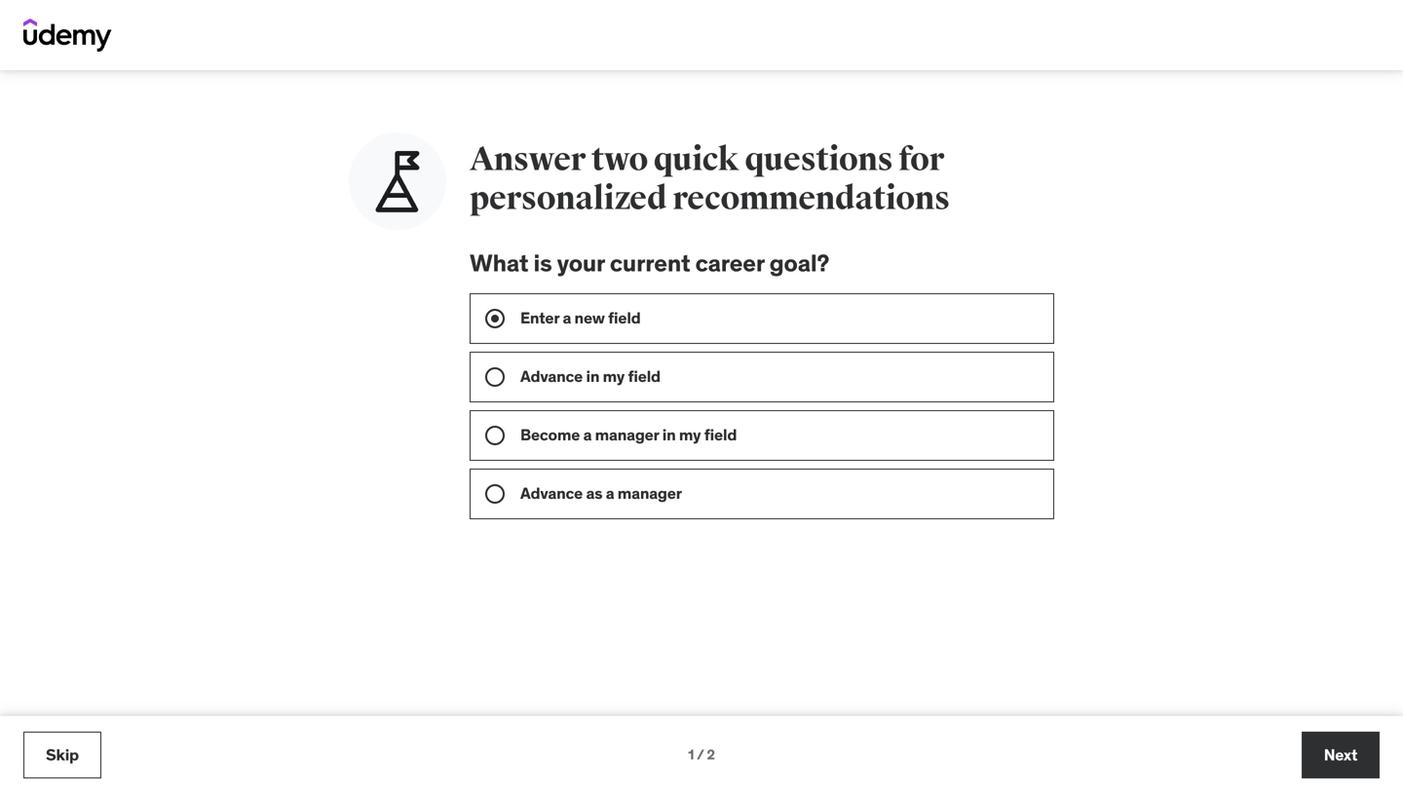 Task type: describe. For each thing, give the bounding box(es) containing it.
new
[[575, 308, 605, 328]]

2 vertical spatial field
[[704, 425, 737, 445]]

/
[[697, 746, 704, 764]]

quick
[[654, 139, 739, 180]]

what is your current career goal?
[[470, 249, 830, 278]]

goal?
[[770, 249, 830, 278]]

become
[[521, 425, 580, 445]]

advance in my field
[[521, 366, 661, 386]]

what
[[470, 249, 529, 278]]

skip link
[[23, 732, 101, 779]]

udemy image
[[23, 19, 112, 52]]

current
[[610, 249, 691, 278]]

is
[[534, 249, 552, 278]]

enter a new field
[[521, 308, 641, 328]]

2
[[707, 746, 715, 764]]

personalized
[[470, 178, 667, 219]]

a for enter
[[563, 308, 571, 328]]

career
[[696, 249, 765, 278]]

0 vertical spatial my
[[603, 366, 625, 386]]

answer two quick questions for personalized recommendations
[[470, 139, 950, 219]]

2 vertical spatial a
[[606, 483, 614, 503]]

become a manager in my field
[[521, 425, 737, 445]]

next button
[[1302, 732, 1380, 779]]



Task type: locate. For each thing, give the bounding box(es) containing it.
a for become
[[583, 425, 592, 445]]

for
[[899, 139, 944, 180]]

questions
[[745, 139, 893, 180]]

1 vertical spatial advance
[[521, 483, 583, 503]]

1 horizontal spatial a
[[583, 425, 592, 445]]

your
[[557, 249, 605, 278]]

advance left "as"
[[521, 483, 583, 503]]

a right "as"
[[606, 483, 614, 503]]

advance for advance as a manager
[[521, 483, 583, 503]]

0 vertical spatial manager
[[595, 425, 659, 445]]

a left new
[[563, 308, 571, 328]]

in up advance as a manager
[[663, 425, 676, 445]]

0 vertical spatial a
[[563, 308, 571, 328]]

skip
[[46, 745, 79, 765]]

field for advance in my field
[[628, 366, 661, 386]]

enter
[[521, 308, 560, 328]]

1
[[688, 746, 694, 764]]

1 advance from the top
[[521, 366, 583, 386]]

advance up the become
[[521, 366, 583, 386]]

my
[[603, 366, 625, 386], [679, 425, 701, 445]]

manager right "as"
[[618, 483, 682, 503]]

1 vertical spatial a
[[583, 425, 592, 445]]

0 horizontal spatial in
[[586, 366, 600, 386]]

manager up advance as a manager
[[595, 425, 659, 445]]

1 vertical spatial in
[[663, 425, 676, 445]]

advance for advance in my field
[[521, 366, 583, 386]]

next
[[1324, 745, 1358, 765]]

0 horizontal spatial a
[[563, 308, 571, 328]]

1 vertical spatial manager
[[618, 483, 682, 503]]

1 vertical spatial my
[[679, 425, 701, 445]]

0 horizontal spatial my
[[603, 366, 625, 386]]

in down new
[[586, 366, 600, 386]]

a right the become
[[583, 425, 592, 445]]

field
[[608, 308, 641, 328], [628, 366, 661, 386], [704, 425, 737, 445]]

1 horizontal spatial in
[[663, 425, 676, 445]]

manager
[[595, 425, 659, 445], [618, 483, 682, 503]]

field for enter a new field
[[608, 308, 641, 328]]

1 / 2
[[688, 746, 715, 764]]

2 horizontal spatial a
[[606, 483, 614, 503]]

in
[[586, 366, 600, 386], [663, 425, 676, 445]]

1 vertical spatial field
[[628, 366, 661, 386]]

advance
[[521, 366, 583, 386], [521, 483, 583, 503]]

recommendations
[[673, 178, 950, 219]]

as
[[586, 483, 603, 503]]

1 horizontal spatial my
[[679, 425, 701, 445]]

0 vertical spatial field
[[608, 308, 641, 328]]

0 vertical spatial advance
[[521, 366, 583, 386]]

advance as a manager
[[521, 483, 682, 503]]

2 advance from the top
[[521, 483, 583, 503]]

a
[[563, 308, 571, 328], [583, 425, 592, 445], [606, 483, 614, 503]]

answer
[[470, 139, 586, 180]]

two
[[592, 139, 648, 180]]

0 vertical spatial in
[[586, 366, 600, 386]]



Task type: vqa. For each thing, say whether or not it's contained in the screenshot.
personalized
yes



